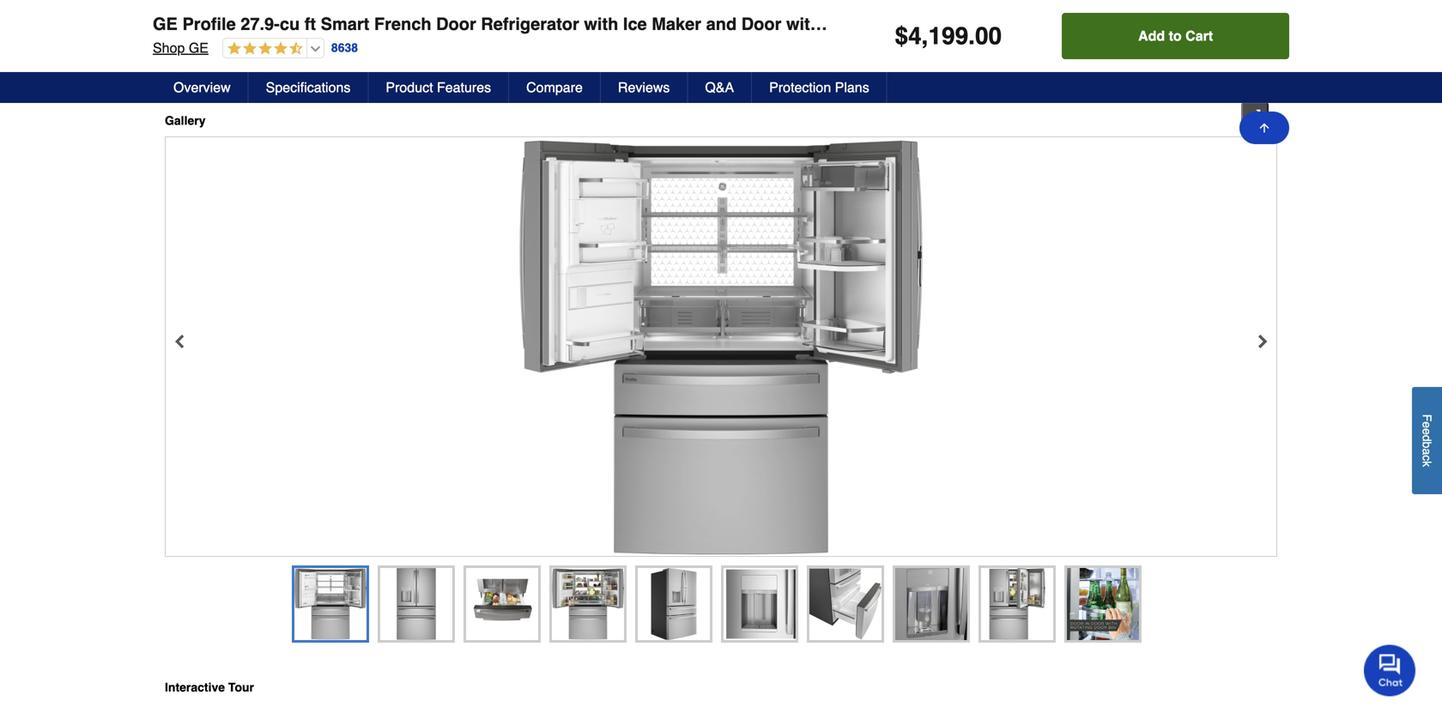 Task type: locate. For each thing, give the bounding box(es) containing it.
specifications button
[[249, 72, 369, 103]]

ice
[[623, 14, 647, 34]]

steel)
[[1144, 14, 1191, 34]]

q&a
[[705, 79, 734, 95]]

with
[[584, 14, 618, 34]]

1 e from the top
[[1420, 422, 1434, 428]]

door left $ in the top of the page
[[841, 14, 881, 34]]

reviews button
[[601, 72, 688, 103]]

features
[[437, 79, 491, 95]]

0 horizontal spatial door
[[436, 14, 476, 34]]

add to cart button
[[1062, 13, 1289, 59]]

gallery
[[165, 114, 206, 127]]

q&a button
[[688, 72, 752, 103]]

within
[[786, 14, 836, 34]]

ft
[[304, 14, 316, 34]]

door
[[436, 14, 476, 34], [741, 14, 781, 34], [841, 14, 881, 34]]

e
[[1420, 422, 1434, 428], [1420, 428, 1434, 435]]

e up b
[[1420, 428, 1434, 435]]

interactive
[[165, 681, 225, 694]]

ge up "shop"
[[153, 14, 178, 34]]

compare button
[[509, 72, 601, 103]]

add to cart
[[1138, 28, 1213, 44]]

door right and
[[741, 14, 781, 34]]

ge
[[153, 14, 178, 34], [189, 40, 209, 56]]

8638
[[331, 41, 358, 55]]

e up "d"
[[1420, 422, 1434, 428]]

00
[[975, 22, 1002, 50]]

f
[[1420, 414, 1434, 422]]

1 horizontal spatial door
[[741, 14, 781, 34]]

overview button
[[156, 72, 249, 103]]

ge down 'profile'
[[189, 40, 209, 56]]

product features
[[386, 79, 491, 95]]

smart
[[321, 14, 369, 34]]

b
[[1420, 442, 1434, 448]]

compare
[[526, 79, 583, 95]]

door right french
[[436, 14, 476, 34]]

.
[[968, 22, 975, 50]]

protection plans button
[[752, 72, 887, 103]]

profile
[[182, 14, 236, 34]]

to
[[1169, 28, 1182, 44]]

maker
[[652, 14, 701, 34]]

1 vertical spatial ge
[[189, 40, 209, 56]]

product features button
[[369, 72, 509, 103]]

tour
[[228, 681, 254, 694]]

french
[[374, 14, 431, 34]]

0 horizontal spatial ge
[[153, 14, 178, 34]]

star
[[1272, 14, 1318, 34]]

2 horizontal spatial door
[[841, 14, 881, 34]]

product
[[386, 79, 433, 95]]

overview
[[173, 79, 231, 95]]

c
[[1420, 455, 1434, 461]]



Task type: vqa. For each thing, say whether or not it's contained in the screenshot.
the leftmost OFFER
no



Task type: describe. For each thing, give the bounding box(es) containing it.
protection plans
[[769, 79, 869, 95]]

add
[[1138, 28, 1165, 44]]

reviews
[[618, 79, 670, 95]]

interactive tour
[[165, 681, 254, 694]]

specifications
[[266, 79, 351, 95]]

protection
[[769, 79, 831, 95]]

shop
[[153, 40, 185, 56]]

d
[[1420, 435, 1434, 442]]

chat invite button image
[[1364, 644, 1416, 697]]

(fingerprint-
[[885, 14, 987, 34]]

27.9-
[[241, 14, 280, 34]]

and
[[706, 14, 737, 34]]

refrigerator
[[481, 14, 579, 34]]

f e e d b a c k button
[[1412, 387, 1442, 494]]

resistant
[[987, 14, 1059, 34]]

k
[[1420, 461, 1434, 467]]

$
[[895, 22, 908, 50]]

2 door from the left
[[741, 14, 781, 34]]

f e e d b a c k
[[1420, 414, 1434, 467]]

energy
[[1195, 14, 1268, 34]]

shop ge
[[153, 40, 209, 56]]

$ 4,199 . 00
[[895, 22, 1002, 50]]

cart
[[1185, 28, 1213, 44]]

plans
[[835, 79, 869, 95]]

ge profile 27.9-cu ft smart french door refrigerator with ice maker and door within door (fingerprint-resistant stainless steel) energy star
[[153, 14, 1318, 34]]

arrow up image
[[1257, 121, 1271, 135]]

2 e from the top
[[1420, 428, 1434, 435]]

4.5 stars image
[[223, 41, 303, 57]]

a
[[1420, 448, 1434, 455]]

0 vertical spatial ge
[[153, 14, 178, 34]]

1 horizontal spatial ge
[[189, 40, 209, 56]]

4,199
[[908, 22, 968, 50]]

stainless
[[1064, 14, 1139, 34]]

cu
[[280, 14, 300, 34]]

3 door from the left
[[841, 14, 881, 34]]

1 door from the left
[[436, 14, 476, 34]]



